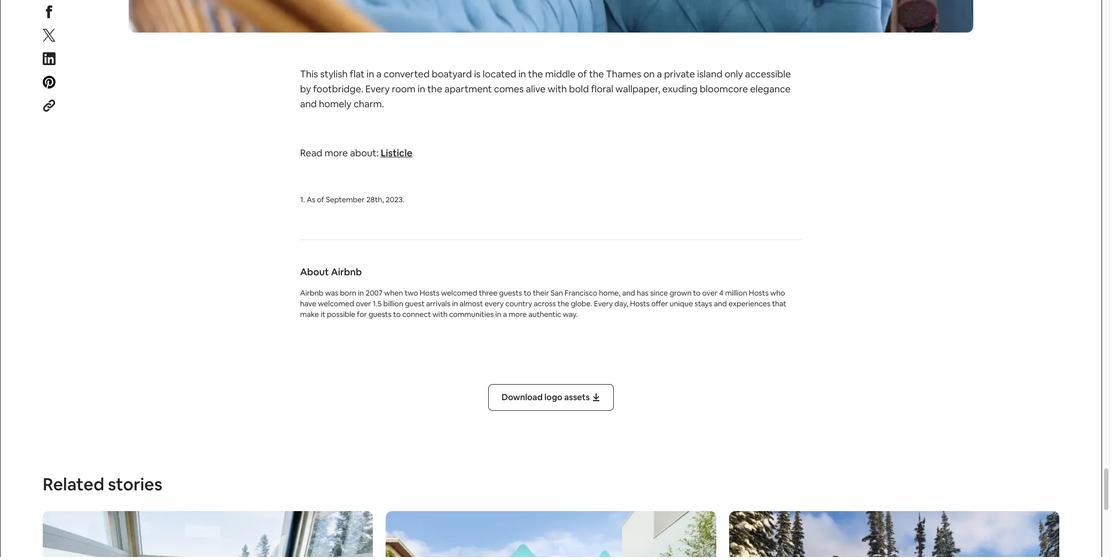 Task type: vqa. For each thing, say whether or not it's contained in the screenshot.
left Media
no



Task type: describe. For each thing, give the bounding box(es) containing it.
listicle
[[381, 147, 412, 159]]

million
[[725, 289, 747, 298]]

alive
[[526, 83, 546, 95]]

two
[[405, 289, 418, 298]]

the up floral at the top
[[589, 68, 604, 80]]

0 horizontal spatial hosts
[[420, 289, 440, 298]]

guest
[[405, 299, 425, 309]]

0 horizontal spatial welcomed
[[318, 299, 354, 309]]

their
[[533, 289, 549, 298]]

0 horizontal spatial more
[[325, 147, 348, 159]]

boatyard
[[432, 68, 472, 80]]

island
[[697, 68, 723, 80]]

and inside this stylish flat in a converted boatyard is located in the middle of the thames on a private island only accessible by footbridge. every room in the apartment comes alive with bold floral wallpaper, exuding bloomcore elegance and homely charm.
[[300, 98, 317, 110]]

homely
[[319, 98, 352, 110]]

download
[[502, 392, 543, 403]]

almost
[[460, 299, 483, 309]]

winter listing for holiday travel image
[[43, 512, 373, 558]]

who
[[770, 289, 785, 298]]

0 vertical spatial airbnb
[[331, 266, 362, 278]]

san
[[551, 289, 563, 298]]

1 horizontal spatial to
[[524, 289, 531, 298]]

day,
[[615, 299, 628, 309]]

arrivals
[[426, 299, 450, 309]]

globe.
[[571, 299, 592, 309]]

logo
[[545, 392, 563, 403]]

bloomcore
[[700, 83, 748, 95]]

it
[[321, 310, 325, 320]]

download logo assets link
[[488, 385, 614, 411]]

has
[[637, 289, 649, 298]]

1 vertical spatial over
[[356, 299, 371, 309]]

with inside this stylish flat in a converted boatyard is located in the middle of the thames on a private island only accessible by footbridge. every room in the apartment comes alive with bold floral wallpaper, exuding bloomcore elegance and homely charm.
[[548, 83, 567, 95]]

with inside the guest arrivals in almost every country across the globe. every day, hosts offer unique stays and experiences that make it possible for guests to connect with communities in a more authentic way.
[[433, 310, 448, 320]]

assets
[[564, 392, 590, 403]]

0 horizontal spatial a
[[376, 68, 382, 80]]

exuding
[[662, 83, 698, 95]]

28th,
[[366, 195, 384, 205]]

airbnb inside airbnb was born in 2007 when two hosts welcomed three guests to their san francisco home, and has since grown to over 4 million hosts who have welcomed
[[300, 289, 323, 298]]

hosts inside the guest arrivals in almost every country across the globe. every day, hosts offer unique stays and experiences that make it possible for guests to connect with communities in a more authentic way.
[[630, 299, 650, 309]]

in up comes
[[518, 68, 526, 80]]

in left almost
[[452, 299, 458, 309]]

this
[[300, 68, 318, 80]]

offer
[[651, 299, 668, 309]]

elegance
[[750, 83, 791, 95]]

for
[[357, 310, 367, 320]]

way.
[[563, 310, 578, 320]]

1 vertical spatial of
[[317, 195, 324, 205]]

when
[[384, 289, 403, 298]]

of inside this stylish flat in a converted boatyard is located in the middle of the thames on a private island only accessible by footbridge. every room in the apartment comes alive with bold floral wallpaper, exuding bloomcore elegance and homely charm.
[[578, 68, 587, 80]]

billion
[[383, 299, 403, 309]]

thames
[[606, 68, 641, 80]]

unique
[[670, 299, 693, 309]]

2 horizontal spatial hosts
[[749, 289, 769, 298]]

2023.
[[386, 195, 405, 205]]

about:
[[350, 147, 379, 159]]

comes
[[494, 83, 524, 95]]

guests inside the guest arrivals in almost every country across the globe. every day, hosts offer unique stays and experiences that make it possible for guests to connect with communities in a more authentic way.
[[369, 310, 392, 320]]

to inside the guest arrivals in almost every country across the globe. every day, hosts offer unique stays and experiences that make it possible for guests to connect with communities in a more authentic way.
[[393, 310, 401, 320]]

stylish
[[320, 68, 348, 80]]

1.
[[300, 195, 305, 205]]

on
[[644, 68, 655, 80]]

2 horizontal spatial a
[[657, 68, 662, 80]]

guests inside airbnb was born in 2007 when two hosts welcomed three guests to their san francisco home, and has since grown to over 4 million hosts who have welcomed
[[499, 289, 522, 298]]

download logo assets
[[502, 392, 590, 403]]

and inside the guest arrivals in almost every country across the globe. every day, hosts offer unique stays and experiences that make it possible for guests to connect with communities in a more authentic way.
[[714, 299, 727, 309]]

apartment
[[445, 83, 492, 95]]

converted
[[384, 68, 430, 80]]

three
[[479, 289, 498, 298]]



Task type: locate. For each thing, give the bounding box(es) containing it.
every
[[365, 83, 390, 95], [594, 299, 613, 309]]

born
[[340, 289, 356, 298]]

read
[[300, 147, 323, 159]]

2007
[[366, 289, 383, 298]]

middle
[[545, 68, 576, 80]]

1 horizontal spatial and
[[622, 289, 635, 298]]

september
[[326, 195, 365, 205]]

1 vertical spatial guests
[[369, 310, 392, 320]]

over
[[702, 289, 718, 298], [356, 299, 371, 309]]

1 horizontal spatial over
[[702, 289, 718, 298]]

1. as of september 28th, 2023.
[[300, 195, 405, 205]]

of right as
[[317, 195, 324, 205]]

possible
[[327, 310, 355, 320]]

only
[[725, 68, 743, 80]]

hosts down has
[[630, 299, 650, 309]]

more
[[325, 147, 348, 159], [509, 310, 527, 320]]

and down by
[[300, 98, 317, 110]]

over inside airbnb was born in 2007 when two hosts welcomed three guests to their san francisco home, and has since grown to over 4 million hosts who have welcomed
[[702, 289, 718, 298]]

guest arrivals in almost every country across the globe. every day, hosts offer unique stays and experiences that make it possible for guests to connect with communities in a more authentic way.
[[300, 299, 787, 320]]

and down 4
[[714, 299, 727, 309]]

located
[[483, 68, 516, 80]]

welcomed up almost
[[441, 289, 477, 298]]

0 horizontal spatial and
[[300, 98, 317, 110]]

private
[[664, 68, 695, 80]]

listicle link
[[381, 147, 412, 159]]

to down billion
[[393, 310, 401, 320]]

every inside this stylish flat in a converted boatyard is located in the middle of the thames on a private island only accessible by footbridge. every room in the apartment comes alive with bold floral wallpaper, exuding bloomcore elegance and homely charm.
[[365, 83, 390, 95]]

0 vertical spatial over
[[702, 289, 718, 298]]

with down middle
[[548, 83, 567, 95]]

across
[[534, 299, 556, 309]]

0 horizontal spatial to
[[393, 310, 401, 320]]

stories
[[108, 474, 163, 496]]

1 vertical spatial with
[[433, 310, 448, 320]]

every
[[485, 299, 504, 309]]

1 horizontal spatial airbnb
[[331, 266, 362, 278]]

1 horizontal spatial guests
[[499, 289, 522, 298]]

related stories
[[43, 474, 163, 496]]

of up bold
[[578, 68, 587, 80]]

1 horizontal spatial welcomed
[[441, 289, 477, 298]]

more inside the guest arrivals in almost every country across the globe. every day, hosts offer unique stays and experiences that make it possible for guests to connect with communities in a more authentic way.
[[509, 310, 527, 320]]

stays
[[695, 299, 712, 309]]

about
[[300, 266, 329, 278]]

floral
[[591, 83, 613, 95]]

a right flat
[[376, 68, 382, 80]]

make
[[300, 310, 319, 320]]

0 vertical spatial welcomed
[[441, 289, 477, 298]]

every inside the guest arrivals in almost every country across the globe. every day, hosts offer unique stays and experiences that make it possible for guests to connect with communities in a more authentic way.
[[594, 299, 613, 309]]

1 vertical spatial more
[[509, 310, 527, 320]]

more down country
[[509, 310, 527, 320]]

with down arrivals on the left bottom of page
[[433, 310, 448, 320]]

4
[[719, 289, 724, 298]]

0 horizontal spatial guests
[[369, 310, 392, 320]]

francisco
[[565, 289, 597, 298]]

in down "every"
[[496, 310, 501, 320]]

0 vertical spatial and
[[300, 98, 317, 110]]

this stylish flat in a converted boatyard is located in the middle of the thames on a private island only accessible by footbridge. every room in the apartment comes alive with bold floral wallpaper, exuding bloomcore elegance and homely charm.
[[300, 68, 791, 110]]

hosts up arrivals on the left bottom of page
[[420, 289, 440, 298]]

to
[[524, 289, 531, 298], [693, 289, 701, 298], [393, 310, 401, 320]]

and up 'day,' on the right bottom of the page
[[622, 289, 635, 298]]

the down the boatyard
[[427, 83, 442, 95]]

0 horizontal spatial over
[[356, 299, 371, 309]]

a
[[376, 68, 382, 80], [657, 68, 662, 80], [503, 310, 507, 320]]

flat
[[350, 68, 365, 80]]

1 horizontal spatial more
[[509, 310, 527, 320]]

connect
[[402, 310, 431, 320]]

to up stays
[[693, 289, 701, 298]]

airbnb was born in 2007 when two hosts welcomed three guests to their san francisco home, and has since grown to over 4 million hosts who have welcomed
[[300, 289, 785, 309]]

2 horizontal spatial and
[[714, 299, 727, 309]]

1 vertical spatial every
[[594, 299, 613, 309]]

wallpaper,
[[616, 83, 660, 95]]

and
[[300, 98, 317, 110], [622, 289, 635, 298], [714, 299, 727, 309]]

guests down over 1.5 billion
[[369, 310, 392, 320]]

the inside the guest arrivals in almost every country across the globe. every day, hosts offer unique stays and experiences that make it possible for guests to connect with communities in a more authentic way.
[[558, 299, 569, 309]]

0 horizontal spatial every
[[365, 83, 390, 95]]

experiences
[[729, 299, 771, 309]]

about airbnb
[[300, 266, 364, 278]]

1 horizontal spatial a
[[503, 310, 507, 320]]

welcomed down was at the left of the page
[[318, 299, 354, 309]]

over 1.5 billion
[[356, 299, 403, 309]]

every down home,
[[594, 299, 613, 309]]

read more about: listicle
[[300, 147, 412, 159]]

1 vertical spatial welcomed
[[318, 299, 354, 309]]

a right on
[[657, 68, 662, 80]]

0 horizontal spatial of
[[317, 195, 324, 205]]

1 vertical spatial and
[[622, 289, 635, 298]]

every up charm.
[[365, 83, 390, 95]]

have
[[300, 299, 316, 309]]

0 horizontal spatial with
[[433, 310, 448, 320]]

in right born
[[358, 289, 364, 298]]

0 vertical spatial every
[[365, 83, 390, 95]]

0 vertical spatial of
[[578, 68, 587, 80]]

accessible
[[745, 68, 791, 80]]

charm.
[[354, 98, 384, 110]]

of
[[578, 68, 587, 80], [317, 195, 324, 205]]

is
[[474, 68, 481, 80]]

grown
[[670, 289, 692, 298]]

hosts
[[420, 289, 440, 298], [749, 289, 769, 298], [630, 299, 650, 309]]

1 horizontal spatial every
[[594, 299, 613, 309]]

country
[[505, 299, 532, 309]]

by
[[300, 83, 311, 95]]

and inside airbnb was born in 2007 when two hosts welcomed three guests to their san francisco home, and has since grown to over 4 million hosts who have welcomed
[[622, 289, 635, 298]]

2 horizontal spatial to
[[693, 289, 701, 298]]

2 vertical spatial and
[[714, 299, 727, 309]]

guests up country
[[499, 289, 522, 298]]

as
[[307, 195, 315, 205]]

more right read
[[325, 147, 348, 159]]

over left 4
[[702, 289, 718, 298]]

home,
[[599, 289, 621, 298]]

bold
[[569, 83, 589, 95]]

airbnb up have
[[300, 289, 323, 298]]

communities
[[449, 310, 494, 320]]

0 horizontal spatial airbnb
[[300, 289, 323, 298]]

1 horizontal spatial hosts
[[630, 299, 650, 309]]

1.5
[[373, 299, 382, 309]]

in
[[367, 68, 374, 80], [518, 68, 526, 80], [418, 83, 425, 95], [358, 289, 364, 298], [452, 299, 458, 309], [496, 310, 501, 320]]

0 vertical spatial more
[[325, 147, 348, 159]]

authentic
[[529, 310, 561, 320]]

over up for
[[356, 299, 371, 309]]

guests
[[499, 289, 522, 298], [369, 310, 392, 320]]

to left "their"
[[524, 289, 531, 298]]

hosts up 'experiences'
[[749, 289, 769, 298]]

related
[[43, 474, 104, 496]]

1 horizontal spatial of
[[578, 68, 587, 80]]

was
[[325, 289, 338, 298]]

the down san
[[558, 299, 569, 309]]

that
[[772, 299, 787, 309]]

in right room
[[418, 83, 425, 95]]

1 horizontal spatial with
[[548, 83, 567, 95]]

a inside the guest arrivals in almost every country across the globe. every day, hosts offer unique stays and experiences that make it possible for guests to connect with communities in a more authentic way.
[[503, 310, 507, 320]]

since
[[650, 289, 668, 298]]

the
[[528, 68, 543, 80], [589, 68, 604, 80], [427, 83, 442, 95], [558, 299, 569, 309]]

0 vertical spatial guests
[[499, 289, 522, 298]]

room
[[392, 83, 416, 95]]

1 vertical spatial airbnb
[[300, 289, 323, 298]]

footbridge.
[[313, 83, 363, 95]]

in inside airbnb was born in 2007 when two hosts welcomed three guests to their san francisco home, and has since grown to over 4 million hosts who have welcomed
[[358, 289, 364, 298]]

0 vertical spatial with
[[548, 83, 567, 95]]

airbnb up born
[[331, 266, 362, 278]]

the up alive
[[528, 68, 543, 80]]

a down "every"
[[503, 310, 507, 320]]

in right flat
[[367, 68, 374, 80]]



